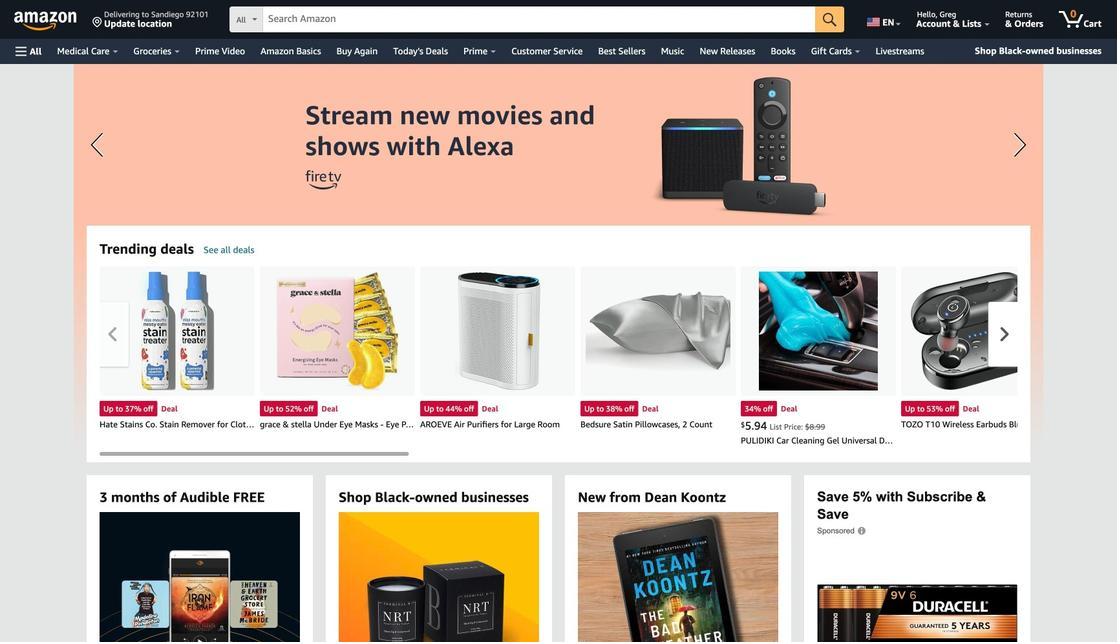 Task type: locate. For each thing, give the bounding box(es) containing it.
None search field
[[229, 6, 845, 34]]

the bad weather friend by dean koontz image
[[556, 512, 801, 642]]

tozo t10 wireless earbuds bluetooth 5.3 headphones, app customize eq, ergonomic design, 55h playtime, wireless charging... image
[[911, 272, 1048, 391]]

main content
[[0, 64, 1117, 642]]

navigation navigation
[[0, 0, 1117, 64]]

list
[[100, 266, 1117, 449]]

None submit
[[816, 6, 845, 32]]

shop black-owned businesses image
[[317, 512, 562, 642]]

amazon image
[[14, 12, 77, 31]]

grace & stella under eye masks - eye patch, under eye patches for dark circles and puffiness, undereye bags, wrinkles -... image
[[276, 272, 399, 391]]



Task type: vqa. For each thing, say whether or not it's contained in the screenshot.
TOZO T10 Wireless Earbuds Bluetooth 5.3 Headphones, App Customize EQ, Ergonomic Design, 55H Playtime, Wireless Charging... image
yes



Task type: describe. For each thing, give the bounding box(es) containing it.
carousel previous slide image
[[108, 327, 117, 341]]

stream new movies and shows with alexa. fire tv. image
[[74, 64, 1044, 452]]

aroeve air purifiers for large room image
[[455, 272, 541, 391]]

bedsure satin pillowcases, 2 count image
[[586, 291, 731, 371]]

pulidiki car cleaning gel universal detailing kit automotive dust car crevice cleaner slime auto air vent interior detail... image
[[759, 272, 878, 391]]

Search Amazon text field
[[263, 7, 816, 32]]

hate stains co. stain remover for clothes - non-toxic laundry stain remover spray for baby & kids - messy eater spot... image
[[140, 272, 214, 391]]

assortment of top titles image
[[77, 512, 322, 642]]

carousel next slide image
[[1001, 327, 1009, 341]]

none submit inside search box
[[816, 6, 845, 32]]

none search field inside navigation navigation
[[229, 6, 845, 34]]



